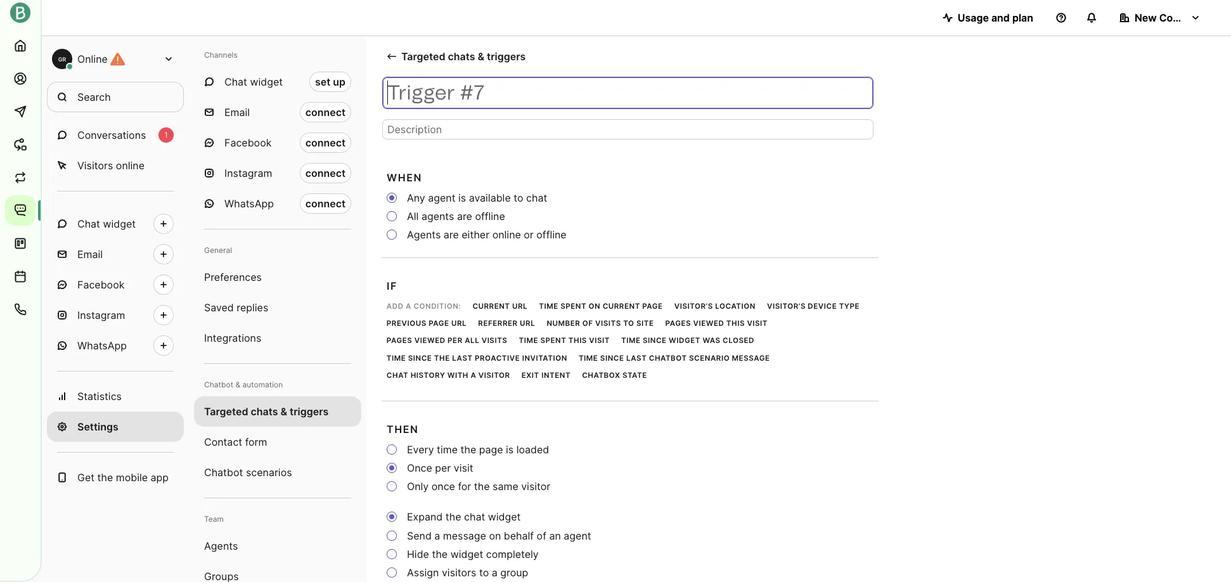 Task type: vqa. For each thing, say whether or not it's contained in the screenshot.


Task type: locate. For each thing, give the bounding box(es) containing it.
for
[[458, 480, 471, 493]]

spent for this
[[541, 336, 567, 345]]

0 horizontal spatial targeted
[[204, 405, 248, 418]]

2 horizontal spatial page
[[643, 302, 663, 310]]

page up the pages viewed per all visits
[[429, 319, 449, 328]]

1 horizontal spatial visitor's
[[767, 302, 806, 310]]

connect for email
[[306, 106, 346, 119]]

2 vertical spatial a
[[492, 567, 498, 579]]

&
[[478, 50, 485, 63], [236, 380, 240, 389], [281, 405, 287, 418]]

viewed down previous page url button
[[415, 336, 446, 345]]

connect for instagram
[[306, 167, 346, 179]]

chatbox state button
[[578, 368, 652, 383]]

visitor's device type button
[[763, 299, 864, 314]]

2 connect from the top
[[306, 136, 346, 149]]

exit intent
[[522, 371, 571, 380]]

company
[[1160, 11, 1207, 24]]

1 horizontal spatial whatsapp
[[225, 197, 274, 210]]

whatsapp
[[225, 197, 274, 210], [77, 339, 127, 352]]

2 chatbot from the top
[[204, 466, 243, 479]]

Trigger #7 text field
[[382, 77, 874, 109]]

facebook link
[[47, 270, 184, 300]]

previous page url button
[[382, 316, 471, 331]]

any
[[407, 191, 425, 204]]

to right available
[[514, 191, 524, 204]]

0 horizontal spatial chat widget
[[77, 218, 136, 230]]

device
[[808, 302, 837, 310]]

of down the time spent on current page "button"
[[583, 319, 593, 328]]

mobile
[[116, 471, 148, 484]]

chat widget down channels at the left top of the page
[[225, 75, 283, 88]]

1 vertical spatial a
[[435, 529, 440, 542]]

url inside button
[[520, 319, 535, 328]]

since
[[643, 336, 667, 345], [408, 354, 432, 362], [600, 354, 624, 362]]

viewed for this
[[693, 319, 725, 328]]

0 vertical spatial of
[[583, 319, 593, 328]]

chat up email link
[[77, 218, 100, 230]]

preferences
[[204, 271, 262, 283]]

0 vertical spatial email
[[225, 106, 250, 119]]

agent up agents
[[428, 191, 456, 204]]

agents
[[422, 210, 454, 223]]

0 horizontal spatial last
[[452, 354, 473, 362]]

targeted
[[401, 50, 446, 63], [204, 405, 248, 418]]

url up referrer url
[[512, 302, 528, 310]]

a inside button
[[471, 371, 477, 380]]

time down site
[[622, 336, 641, 345]]

2 vertical spatial chat
[[387, 371, 409, 380]]

facebook
[[225, 136, 272, 149], [77, 278, 125, 291]]

chatbot left automation
[[204, 380, 233, 389]]

statistics link
[[47, 381, 184, 412]]

agents are either online or offline
[[407, 228, 567, 241]]

offline right "or"
[[537, 228, 567, 241]]

0 vertical spatial chatbot
[[204, 380, 233, 389]]

url for current url
[[512, 302, 528, 310]]

chatbot down contact
[[204, 466, 243, 479]]

this for viewed
[[727, 319, 745, 328]]

url inside button
[[512, 302, 528, 310]]

viewed inside button
[[693, 319, 725, 328]]

visitor down proactive
[[479, 371, 510, 380]]

spent up number
[[561, 302, 587, 310]]

visit
[[747, 319, 768, 328], [589, 336, 610, 345], [454, 462, 473, 475]]

0 vertical spatial spent
[[561, 302, 587, 310]]

0 vertical spatial viewed
[[693, 319, 725, 328]]

time since widget was closed
[[622, 336, 755, 345]]

since up "history"
[[408, 354, 432, 362]]

on left 'behalf'
[[489, 529, 501, 542]]

3 connect from the top
[[306, 167, 346, 179]]

time since the last proactive invitation
[[387, 354, 567, 362]]

1 horizontal spatial agent
[[564, 529, 591, 542]]

time for time since the last proactive invitation
[[387, 354, 406, 362]]

0 horizontal spatial to
[[479, 567, 489, 579]]

0 vertical spatial visits
[[596, 319, 621, 328]]

1 horizontal spatial message
[[732, 354, 770, 362]]

0 vertical spatial is
[[459, 191, 466, 204]]

last up state
[[627, 354, 647, 362]]

1 vertical spatial whatsapp
[[77, 339, 127, 352]]

conversations
[[77, 129, 146, 141]]

plan
[[1013, 11, 1034, 24]]

widget up assign visitors to a group
[[451, 548, 483, 561]]

time up chatbox
[[579, 354, 598, 362]]

integrations link
[[194, 323, 361, 353]]

this down 'location'
[[727, 319, 745, 328]]

previous
[[387, 319, 427, 328]]

1 horizontal spatial targeted
[[401, 50, 446, 63]]

or
[[524, 228, 534, 241]]

a left group on the bottom of the page
[[492, 567, 498, 579]]

once per visit
[[407, 462, 473, 475]]

since for widget
[[643, 336, 667, 345]]

0 vertical spatial instagram
[[225, 167, 272, 179]]

1 vertical spatial viewed
[[415, 336, 446, 345]]

0 vertical spatial are
[[457, 210, 472, 223]]

pages inside button
[[387, 336, 412, 345]]

a for history
[[471, 371, 477, 380]]

current
[[473, 302, 510, 310]]

1 horizontal spatial chat
[[526, 191, 547, 204]]

message down closed
[[732, 354, 770, 362]]

1 horizontal spatial this
[[727, 319, 745, 328]]

since down site
[[643, 336, 667, 345]]

visit inside "button"
[[589, 336, 610, 345]]

visit inside button
[[747, 319, 768, 328]]

visit for pages viewed this visit
[[747, 319, 768, 328]]

any agent is available to chat
[[407, 191, 547, 204]]

message down the 'expand the chat widget'
[[443, 529, 486, 542]]

agents down team at the bottom left
[[204, 540, 238, 552]]

only
[[407, 480, 429, 493]]

visitor's location button
[[670, 299, 760, 314]]

viewed up was
[[693, 319, 725, 328]]

1 vertical spatial chatbot
[[204, 466, 243, 479]]

is up all agents are offline
[[459, 191, 466, 204]]

saved replies
[[204, 301, 268, 314]]

page up only once for the same visitor
[[479, 443, 503, 456]]

visitor right same
[[521, 480, 551, 493]]

0 vertical spatial agent
[[428, 191, 456, 204]]

intent
[[542, 371, 571, 380]]

0 horizontal spatial a
[[435, 529, 440, 542]]

agents inside agents 'link'
[[204, 540, 238, 552]]

1 horizontal spatial chat widget
[[225, 75, 283, 88]]

visitor's device type
[[767, 302, 860, 310]]

0 vertical spatial &
[[478, 50, 485, 63]]

chat down channels at the left top of the page
[[225, 75, 247, 88]]

0 vertical spatial on
[[589, 302, 601, 310]]

per up once
[[435, 462, 451, 475]]

1 horizontal spatial chats
[[448, 50, 475, 63]]

usage and plan
[[958, 11, 1034, 24]]

1 vertical spatial on
[[489, 529, 501, 542]]

previous page url
[[387, 319, 467, 328]]

chat inside button
[[387, 371, 409, 380]]

widget up time since last chatbot scenario message
[[669, 336, 701, 345]]

0 horizontal spatial visits
[[482, 336, 508, 345]]

1 vertical spatial visitor
[[521, 480, 551, 493]]

0 vertical spatial chat widget
[[225, 75, 283, 88]]

visitor's up pages viewed this visit
[[675, 302, 713, 310]]

visit up for
[[454, 462, 473, 475]]

0 horizontal spatial pages
[[387, 336, 412, 345]]

page up site
[[643, 302, 663, 310]]

1 horizontal spatial facebook
[[225, 136, 272, 149]]

time up number
[[539, 302, 559, 310]]

1 horizontal spatial &
[[281, 405, 287, 418]]

current
[[603, 302, 640, 310]]

0 horizontal spatial agents
[[204, 540, 238, 552]]

1 horizontal spatial is
[[506, 443, 514, 456]]

to inside button
[[624, 319, 635, 328]]

0 horizontal spatial offline
[[475, 210, 505, 223]]

state
[[623, 371, 647, 380]]

viewed for per
[[415, 336, 446, 345]]

1 vertical spatial visit
[[589, 336, 610, 345]]

1 vertical spatial instagram
[[77, 309, 125, 322]]

time down previous
[[387, 354, 406, 362]]

0 horizontal spatial targeted chats & triggers
[[204, 405, 329, 418]]

agents down all in the top left of the page
[[407, 228, 441, 241]]

pages
[[666, 319, 691, 328], [387, 336, 412, 345]]

agents for agents
[[204, 540, 238, 552]]

1 visitor's from the left
[[675, 302, 713, 310]]

1 horizontal spatial targeted chats & triggers link
[[381, 46, 533, 67]]

2 last from the left
[[627, 354, 647, 362]]

1 horizontal spatial viewed
[[693, 319, 725, 328]]

url up the pages viewed per all visits
[[452, 319, 467, 328]]

since up chatbox state
[[600, 354, 624, 362]]

to down hide the widget completely
[[479, 567, 489, 579]]

agents for agents are either online or offline
[[407, 228, 441, 241]]

assign visitors to a group
[[407, 567, 528, 579]]

search
[[77, 91, 111, 103]]

0 horizontal spatial is
[[459, 191, 466, 204]]

a
[[471, 371, 477, 380], [435, 529, 440, 542], [492, 567, 498, 579]]

this inside time spent this visit "button"
[[569, 336, 587, 345]]

online inside visitors online link
[[116, 159, 145, 172]]

1 vertical spatial page
[[429, 319, 449, 328]]

0 vertical spatial targeted chats & triggers link
[[381, 46, 533, 67]]

0 vertical spatial a
[[471, 371, 477, 380]]

pages down previous
[[387, 336, 412, 345]]

0 horizontal spatial chats
[[251, 405, 278, 418]]

group
[[501, 567, 528, 579]]

time spent this visit button
[[515, 334, 614, 349]]

online right visitors
[[116, 159, 145, 172]]

widget up send a message on behalf of an agent
[[488, 511, 521, 524]]

settings
[[77, 420, 118, 433]]

time for time spent on current page
[[539, 302, 559, 310]]

same
[[493, 480, 519, 493]]

4 connect from the top
[[306, 197, 346, 210]]

0 vertical spatial visitor
[[479, 371, 510, 380]]

0 vertical spatial chat
[[526, 191, 547, 204]]

chatbot for chatbot & automation
[[204, 380, 233, 389]]

url right referrer at the bottom of the page
[[520, 319, 535, 328]]

1 horizontal spatial agents
[[407, 228, 441, 241]]

1 vertical spatial visits
[[482, 336, 508, 345]]

is
[[459, 191, 466, 204], [506, 443, 514, 456]]

0 vertical spatial triggers
[[487, 50, 526, 63]]

0 horizontal spatial visitor
[[479, 371, 510, 380]]

0 vertical spatial pages
[[666, 319, 691, 328]]

send
[[407, 529, 432, 542]]

the down pages viewed per all visits button
[[434, 354, 450, 362]]

get
[[77, 471, 95, 484]]

2 vertical spatial to
[[479, 567, 489, 579]]

0 horizontal spatial facebook
[[77, 278, 125, 291]]

email down channels at the left top of the page
[[225, 106, 250, 119]]

on inside "button"
[[589, 302, 601, 310]]

gr
[[58, 55, 66, 62]]

the right for
[[474, 480, 490, 493]]

0 vertical spatial facebook
[[225, 136, 272, 149]]

visits up proactive
[[482, 336, 508, 345]]

0 vertical spatial online
[[116, 159, 145, 172]]

chat down only once for the same visitor
[[464, 511, 485, 524]]

a right with at the bottom of page
[[471, 371, 477, 380]]

whatsapp down instagram link
[[77, 339, 127, 352]]

1 vertical spatial this
[[569, 336, 587, 345]]

is left loaded
[[506, 443, 514, 456]]

get the mobile app
[[77, 471, 169, 484]]

offline
[[475, 210, 505, 223], [537, 228, 567, 241]]

this down number
[[569, 336, 587, 345]]

pages up time since widget was closed
[[666, 319, 691, 328]]

chat widget up email link
[[77, 218, 136, 230]]

scenarios
[[246, 466, 292, 479]]

Description text field
[[382, 119, 874, 139]]

last
[[452, 354, 473, 362], [627, 354, 647, 362]]

1 horizontal spatial page
[[479, 443, 503, 456]]

1 horizontal spatial offline
[[537, 228, 567, 241]]

automation
[[243, 380, 283, 389]]

0 horizontal spatial &
[[236, 380, 240, 389]]

per left all
[[448, 336, 463, 345]]

2 horizontal spatial to
[[624, 319, 635, 328]]

2 horizontal spatial since
[[643, 336, 667, 345]]

on
[[589, 302, 601, 310], [489, 529, 501, 542]]

a right "send" at the left
[[435, 529, 440, 542]]

time for time since last chatbot scenario message
[[579, 354, 598, 362]]

0 vertical spatial to
[[514, 191, 524, 204]]

visits down the time spent on current page "button"
[[596, 319, 621, 328]]

chat left "history"
[[387, 371, 409, 380]]

available
[[469, 191, 511, 204]]

0 vertical spatial whatsapp
[[225, 197, 274, 210]]

referrer url button
[[474, 316, 540, 331]]

widget
[[250, 75, 283, 88], [103, 218, 136, 230], [669, 336, 701, 345], [488, 511, 521, 524], [451, 548, 483, 561]]

spent
[[561, 302, 587, 310], [541, 336, 567, 345]]

1 vertical spatial targeted chats & triggers
[[204, 405, 329, 418]]

the
[[434, 354, 450, 362], [461, 443, 476, 456], [97, 471, 113, 484], [474, 480, 490, 493], [446, 511, 461, 524], [432, 548, 448, 561]]

message
[[732, 354, 770, 362], [443, 529, 486, 542]]

0 vertical spatial this
[[727, 319, 745, 328]]

chat widget link
[[47, 209, 184, 239]]

whatsapp up general
[[225, 197, 274, 210]]

widget up email link
[[103, 218, 136, 230]]

visitor's left device
[[767, 302, 806, 310]]

chatbot
[[649, 354, 687, 362]]

0 horizontal spatial agent
[[428, 191, 456, 204]]

0 vertical spatial targeted chats & triggers
[[401, 50, 526, 63]]

0 vertical spatial chats
[[448, 50, 475, 63]]

pages inside button
[[666, 319, 691, 328]]

1 horizontal spatial a
[[471, 371, 477, 380]]

visit for time spent this visit
[[589, 336, 610, 345]]

completely
[[486, 548, 539, 561]]

time up invitation
[[519, 336, 538, 345]]

to left site
[[624, 319, 635, 328]]

contact form link
[[194, 427, 361, 457]]

connect for whatsapp
[[306, 197, 346, 210]]

visit down number of visits to site button
[[589, 336, 610, 345]]

offline down available
[[475, 210, 505, 223]]

are up either
[[457, 210, 472, 223]]

are down all agents are offline
[[444, 228, 459, 241]]

0 horizontal spatial chat
[[77, 218, 100, 230]]

of inside button
[[583, 319, 593, 328]]

are
[[457, 210, 472, 223], [444, 228, 459, 241]]

1 horizontal spatial to
[[514, 191, 524, 204]]

2 visitor's from the left
[[767, 302, 806, 310]]

agent right an
[[564, 529, 591, 542]]

0 horizontal spatial on
[[489, 529, 501, 542]]

1 chatbot from the top
[[204, 380, 233, 389]]

0 horizontal spatial whatsapp
[[77, 339, 127, 352]]

email down chat widget link
[[77, 248, 103, 261]]

1 horizontal spatial on
[[589, 302, 601, 310]]

the right time
[[461, 443, 476, 456]]

this inside pages viewed this visit button
[[727, 319, 745, 328]]

last up with at the bottom of page
[[452, 354, 473, 362]]

spent up invitation
[[541, 336, 567, 345]]

2 horizontal spatial a
[[492, 567, 498, 579]]

chat up "or"
[[526, 191, 547, 204]]

visit up closed
[[747, 319, 768, 328]]

on up the number of visits to site
[[589, 302, 601, 310]]

1 connect from the top
[[306, 106, 346, 119]]

of left an
[[537, 529, 547, 542]]

1 horizontal spatial triggers
[[487, 50, 526, 63]]

referrer
[[478, 319, 518, 328]]

viewed inside button
[[415, 336, 446, 345]]

1 vertical spatial targeted
[[204, 405, 248, 418]]

email
[[225, 106, 250, 119], [77, 248, 103, 261]]

pages viewed per all visits button
[[382, 334, 512, 349]]

online left "or"
[[493, 228, 521, 241]]



Task type: describe. For each thing, give the bounding box(es) containing it.
all
[[407, 210, 419, 223]]

send a message on behalf of an agent
[[407, 529, 591, 542]]

time since widget was closed button
[[617, 334, 759, 349]]

1 vertical spatial per
[[435, 462, 451, 475]]

with
[[448, 371, 469, 380]]

visitor's location
[[675, 302, 756, 310]]

time spent on current page button
[[535, 299, 667, 314]]

connect for facebook
[[306, 136, 346, 149]]

page inside "button"
[[643, 302, 663, 310]]

2 horizontal spatial &
[[478, 50, 485, 63]]

contact
[[204, 436, 242, 448]]

1 vertical spatial chats
[[251, 405, 278, 418]]

0 horizontal spatial of
[[537, 529, 547, 542]]

new company button
[[1110, 5, 1211, 30]]

app
[[151, 471, 169, 484]]

page inside button
[[429, 319, 449, 328]]

0 vertical spatial targeted
[[401, 50, 446, 63]]

1 vertical spatial &
[[236, 380, 240, 389]]

exit intent button
[[518, 368, 575, 383]]

chatbox
[[582, 371, 621, 380]]

either
[[462, 228, 490, 241]]

get the mobile app link
[[47, 462, 184, 493]]

usage and plan button
[[933, 5, 1044, 30]]

since for the
[[408, 354, 432, 362]]

general
[[204, 245, 232, 255]]

if
[[387, 280, 398, 293]]

current url button
[[468, 299, 532, 314]]

1 vertical spatial agent
[[564, 529, 591, 542]]

exit
[[522, 371, 540, 380]]

proactive
[[475, 354, 520, 362]]

type
[[839, 302, 860, 310]]

visitors
[[77, 159, 113, 172]]

hide the widget completely
[[407, 548, 539, 561]]

1 horizontal spatial instagram
[[225, 167, 272, 179]]

referrer url
[[478, 319, 535, 328]]

expand
[[407, 511, 443, 524]]

scenario
[[689, 354, 730, 362]]

the right expand
[[446, 511, 461, 524]]

1 horizontal spatial online
[[493, 228, 521, 241]]

new company
[[1135, 11, 1207, 24]]

channels
[[204, 50, 238, 60]]

1 vertical spatial chat
[[77, 218, 100, 230]]

visitor inside button
[[479, 371, 510, 380]]

1
[[164, 130, 168, 140]]

chatbot & automation
[[204, 380, 283, 389]]

chatbox state
[[582, 371, 647, 380]]

time spent on current page
[[539, 302, 663, 310]]

when
[[387, 171, 422, 184]]

whatsapp link
[[47, 330, 184, 361]]

integrations
[[204, 332, 261, 344]]

number
[[547, 319, 581, 328]]

a for visitors
[[492, 567, 498, 579]]

url inside button
[[452, 319, 467, 328]]

visitors online link
[[47, 150, 184, 181]]

per inside button
[[448, 336, 463, 345]]

visitor's for visitor's device type
[[767, 302, 806, 310]]

replies
[[237, 301, 268, 314]]

1 horizontal spatial email
[[225, 106, 250, 119]]

and
[[992, 11, 1010, 24]]

once
[[407, 462, 432, 475]]

saved replies link
[[194, 292, 361, 323]]

only once for the same visitor
[[407, 480, 551, 493]]

the right 'hide'
[[432, 548, 448, 561]]

expand the chat widget
[[407, 511, 521, 524]]

time for time spent this visit
[[519, 336, 538, 345]]

0 vertical spatial offline
[[475, 210, 505, 223]]

agents link
[[194, 531, 361, 561]]

current url
[[473, 302, 528, 310]]

0 horizontal spatial triggers
[[290, 405, 329, 418]]

time since last chatbot scenario message button
[[575, 351, 775, 366]]

assign
[[407, 567, 439, 579]]

statistics
[[77, 390, 122, 403]]

closed
[[723, 336, 755, 345]]

pages viewed per all visits
[[387, 336, 508, 345]]

history
[[411, 371, 445, 380]]

preferences link
[[194, 262, 361, 292]]

1 horizontal spatial targeted chats & triggers
[[401, 50, 526, 63]]

0 horizontal spatial visit
[[454, 462, 473, 475]]

all agents are offline
[[407, 210, 505, 223]]

up
[[333, 75, 346, 88]]

hide
[[407, 548, 429, 561]]

then
[[387, 423, 419, 436]]

1 vertical spatial email
[[77, 248, 103, 261]]

url for referrer url
[[520, 319, 535, 328]]

1 vertical spatial are
[[444, 228, 459, 241]]

loaded
[[517, 443, 549, 456]]

visitor's for visitor's location
[[675, 302, 713, 310]]

chatbot for chatbot scenarios
[[204, 466, 243, 479]]

an
[[549, 529, 561, 542]]

widget inside button
[[669, 336, 701, 345]]

1 last from the left
[[452, 354, 473, 362]]

pages viewed this visit button
[[661, 316, 772, 331]]

time for time since widget was closed
[[622, 336, 641, 345]]

time since the last proactive invitation button
[[382, 351, 572, 366]]

search link
[[47, 82, 184, 112]]

chat widget inside chat widget link
[[77, 218, 136, 230]]

1 vertical spatial message
[[443, 529, 486, 542]]

every time the page is loaded
[[407, 443, 549, 456]]

since for last
[[600, 354, 624, 362]]

pages for pages viewed per all visits
[[387, 336, 412, 345]]

contact form
[[204, 436, 267, 448]]

2 vertical spatial page
[[479, 443, 503, 456]]

all
[[465, 336, 480, 345]]

site
[[637, 319, 654, 328]]

the right get
[[97, 471, 113, 484]]

1 vertical spatial is
[[506, 443, 514, 456]]

spent for on
[[561, 302, 587, 310]]

0 horizontal spatial instagram
[[77, 309, 125, 322]]

form
[[245, 436, 267, 448]]

new
[[1135, 11, 1157, 24]]

widget left set
[[250, 75, 283, 88]]

set up
[[315, 75, 346, 88]]

the inside button
[[434, 354, 450, 362]]

saved
[[204, 301, 234, 314]]

was
[[703, 336, 721, 345]]

invitation
[[522, 354, 567, 362]]

this for spent
[[569, 336, 587, 345]]

chat history with a visitor
[[387, 371, 510, 380]]

time
[[437, 443, 458, 456]]

pages for pages viewed this visit
[[666, 319, 691, 328]]

chatbot scenarios
[[204, 466, 292, 479]]

chatbot scenarios link
[[194, 457, 361, 488]]

1 horizontal spatial chat
[[225, 75, 247, 88]]

message inside button
[[732, 354, 770, 362]]

location
[[715, 302, 756, 310]]

0 horizontal spatial chat
[[464, 511, 485, 524]]

0 horizontal spatial targeted chats & triggers link
[[194, 396, 361, 427]]

number of visits to site
[[547, 319, 654, 328]]



